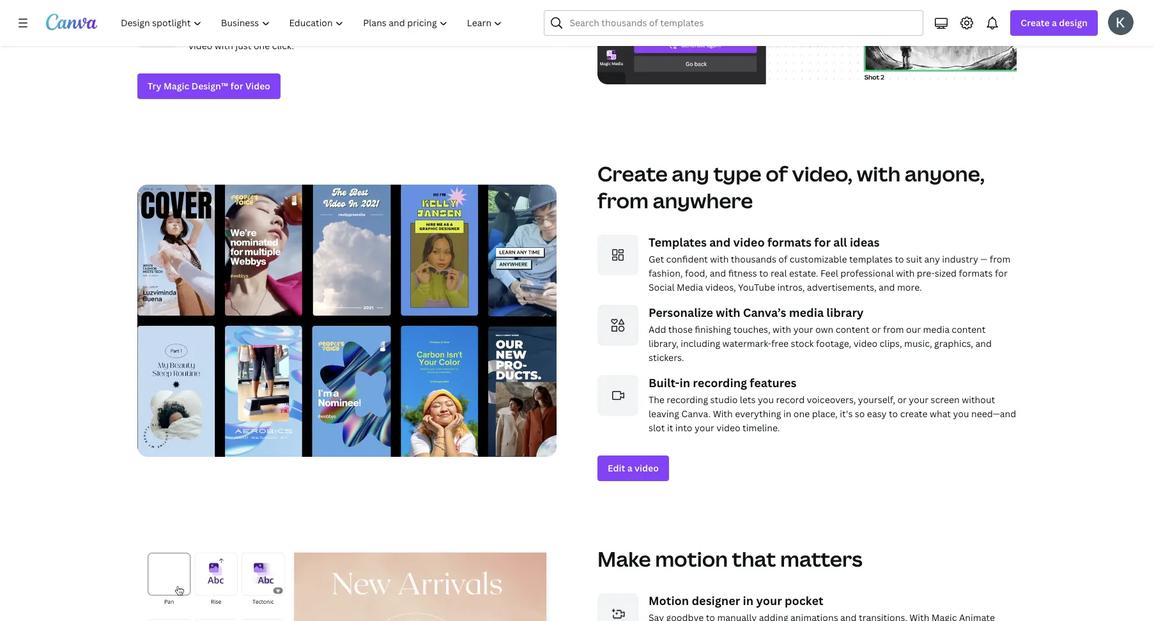Task type: describe. For each thing, give the bounding box(es) containing it.
for right 'sized'
[[995, 267, 1008, 279]]

canva.
[[682, 408, 711, 420]]

or inside built-in recording features the recording studio lets you record voiceovers, yourself, or your screen without leaving canva. with everything in one place, it's so easy to create what you need—and slot it into your video timeline.
[[898, 394, 907, 406]]

any inside video background remover no need for a green screen or advanced software — remove the background of any video with just one click.
[[527, 26, 543, 38]]

built-in recording features the recording studio lets you record voiceovers, yourself, or your screen without leaving canva. with everything in one place, it's so easy to create what you need—and slot it into your video timeline.
[[649, 375, 1017, 434]]

for inside video background remover no need for a green screen or advanced software — remove the background of any video with just one click.
[[227, 26, 240, 38]]

make motion that matters
[[598, 545, 863, 573]]

leaving
[[649, 408, 680, 420]]

with up more.
[[896, 267, 915, 279]]

everything
[[735, 408, 782, 420]]

from inside templates and video formats for all ideas get confident with thousands of customizable templates to suit any industry — from fashion, food, and fitness to real estate. feel professional with pre-sized formats for social media videos, youtube intros, advertisements, and more.
[[990, 253, 1011, 265]]

customizable
[[790, 253, 847, 265]]

a inside video background remover no need for a green screen or advanced software — remove the background of any video with just one click.
[[242, 26, 247, 38]]

youtube
[[738, 281, 776, 293]]

no
[[189, 26, 201, 38]]

with up fitness
[[710, 253, 729, 265]]

with up the free
[[773, 323, 792, 336]]

footage,
[[816, 338, 852, 350]]

video background remover no need for a green screen or advanced software — remove the background of any video with just one click.
[[189, 7, 543, 52]]

1 horizontal spatial you
[[953, 408, 969, 420]]

from inside "create any type of video, with anyone, from anywhere"
[[598, 187, 649, 214]]

2 vertical spatial in
[[743, 593, 754, 609]]

real
[[771, 267, 787, 279]]

studio
[[711, 394, 738, 406]]

professional
[[841, 267, 894, 279]]

motion
[[655, 545, 728, 573]]

for right design™
[[231, 80, 243, 92]]

pocket
[[785, 593, 824, 609]]

create a design
[[1021, 17, 1088, 29]]

top level navigation element
[[113, 10, 514, 36]]

motion designer in your pocket
[[649, 593, 824, 609]]

try magic design™ for video
[[148, 80, 270, 92]]

graphics,
[[935, 338, 974, 350]]

personalize with canva's media library image
[[598, 305, 639, 346]]

magic
[[164, 80, 189, 92]]

anyone,
[[905, 160, 985, 187]]

screen inside video background remover no need for a green screen or advanced software — remove the background of any video with just one click.
[[275, 26, 304, 38]]

own
[[816, 323, 834, 336]]

software
[[362, 26, 400, 38]]

0 horizontal spatial in
[[680, 375, 690, 391]]

designer
[[692, 593, 741, 609]]

1 vertical spatial media
[[923, 323, 950, 336]]

estate.
[[789, 267, 819, 279]]

stock
[[791, 338, 814, 350]]

and left more.
[[879, 281, 895, 293]]

1 content from the left
[[836, 323, 870, 336]]

confident
[[667, 253, 708, 265]]

and up videos,
[[710, 267, 726, 279]]

suit
[[907, 253, 923, 265]]

of inside templates and video formats for all ideas get confident with thousands of customizable templates to suit any industry — from fashion, food, and fitness to real estate. feel professional with pre-sized formats for social media videos, youtube intros, advertisements, and more.
[[779, 253, 788, 265]]

with
[[713, 408, 733, 420]]

kendall parks image
[[1109, 10, 1134, 35]]

built-in recording features image
[[598, 375, 639, 416]]

free
[[772, 338, 789, 350]]

or inside video background remover no need for a green screen or advanced software — remove the background of any video with just one click.
[[307, 26, 316, 38]]

and up fitness
[[710, 235, 731, 250]]

yourself,
[[858, 394, 896, 406]]

design™
[[191, 80, 228, 92]]

industry
[[943, 253, 979, 265]]

green
[[249, 26, 273, 38]]

with inside video background remover no need for a green screen or advanced software — remove the background of any video with just one click.
[[215, 40, 233, 52]]

2 content from the left
[[952, 323, 986, 336]]

finishing
[[695, 323, 732, 336]]

videos,
[[706, 281, 736, 293]]

add
[[649, 323, 666, 336]]

templates and video formats for all ideas get confident with thousands of customizable templates to suit any industry — from fashion, food, and fitness to real estate. feel professional with pre-sized formats for social media videos, youtube intros, advertisements, and more.
[[649, 235, 1011, 293]]

video inside templates and video formats for all ideas get confident with thousands of customizable templates to suit any industry — from fashion, food, and fitness to real estate. feel professional with pre-sized formats for social media videos, youtube intros, advertisements, and more.
[[734, 235, 765, 250]]

video inside built-in recording features the recording studio lets you record voiceovers, yourself, or your screen without leaving canva. with everything in one place, it's so easy to create what you need—and slot it into your video timeline.
[[717, 422, 741, 434]]

into
[[676, 422, 693, 434]]

2 horizontal spatial in
[[784, 408, 792, 420]]

0 vertical spatial to
[[895, 253, 904, 265]]

any inside templates and video formats for all ideas get confident with thousands of customizable templates to suit any industry — from fashion, food, and fitness to real estate. feel professional with pre-sized formats for social media videos, youtube intros, advertisements, and more.
[[925, 253, 940, 265]]

Search search field
[[570, 11, 916, 35]]

the
[[649, 394, 665, 406]]

create for create any type of video, with anyone, from anywhere
[[598, 160, 668, 187]]

that
[[732, 545, 776, 573]]

sized
[[935, 267, 957, 279]]

video right edit
[[635, 462, 659, 474]]

social
[[649, 281, 675, 293]]

lets
[[740, 394, 756, 406]]

0 horizontal spatial media
[[789, 305, 824, 320]]

templates
[[850, 253, 893, 265]]

matters
[[781, 545, 863, 573]]

video,
[[792, 160, 853, 187]]

video background remover image
[[137, 7, 178, 48]]

screen inside built-in recording features the recording studio lets you record voiceovers, yourself, or your screen without leaving canva. with everything in one place, it's so easy to create what you need—and slot it into your video timeline.
[[931, 394, 960, 406]]

personalize
[[649, 305, 713, 320]]

video inside personalize with canva's media library add those finishing touches, with your own content or from our media content library, including watermark-free stock footage, video clips, music, graphics, and stickers.
[[854, 338, 878, 350]]

a for edit
[[628, 462, 633, 474]]

feel
[[821, 267, 839, 279]]

type
[[714, 160, 762, 187]]

of inside video background remover no need for a green screen or advanced software — remove the background of any video with just one click.
[[516, 26, 525, 38]]

remover
[[293, 7, 341, 22]]

one for no
[[254, 40, 270, 52]]

library,
[[649, 338, 679, 350]]

get
[[649, 253, 664, 265]]

your inside personalize with canva's media library add those finishing touches, with your own content or from our media content library, including watermark-free stock footage, video clips, music, graphics, and stickers.
[[794, 323, 813, 336]]

anywhere
[[653, 187, 753, 214]]

record
[[776, 394, 805, 406]]

motion designer in your pocket image
[[598, 593, 639, 621]]

what
[[930, 408, 951, 420]]

0 vertical spatial formats
[[768, 235, 812, 250]]



Task type: vqa. For each thing, say whether or not it's contained in the screenshot.


Task type: locate. For each thing, give the bounding box(es) containing it.
1 horizontal spatial formats
[[959, 267, 993, 279]]

including watermark-
[[681, 338, 772, 350]]

click.
[[272, 40, 294, 52]]

in down record
[[784, 408, 792, 420]]

thousands
[[731, 253, 777, 265]]

video left clips,
[[854, 338, 878, 350]]

0 vertical spatial in
[[680, 375, 690, 391]]

1 horizontal spatial media
[[923, 323, 950, 336]]

or down remover
[[307, 26, 316, 38]]

touches,
[[734, 323, 771, 336]]

2 horizontal spatial any
[[925, 253, 940, 265]]

for up just on the top left of page
[[227, 26, 240, 38]]

try magic design™ for video link
[[137, 74, 281, 99]]

0 vertical spatial —
[[402, 26, 409, 38]]

you up everything
[[758, 394, 774, 406]]

0 horizontal spatial a
[[242, 26, 247, 38]]

one down green
[[254, 40, 270, 52]]

video down no
[[189, 40, 213, 52]]

2 horizontal spatial a
[[1052, 17, 1057, 29]]

0 horizontal spatial any
[[527, 26, 543, 38]]

1 vertical spatial in
[[784, 408, 792, 420]]

fashion,
[[649, 267, 683, 279]]

0 vertical spatial of
[[516, 26, 525, 38]]

1 vertical spatial —
[[981, 253, 988, 265]]

2 horizontal spatial or
[[898, 394, 907, 406]]

easy
[[867, 408, 887, 420]]

media
[[677, 281, 703, 293]]

create inside dropdown button
[[1021, 17, 1050, 29]]

it's
[[840, 408, 853, 420]]

0 horizontal spatial background
[[224, 7, 290, 22]]

2 vertical spatial from
[[884, 323, 904, 336]]

slot
[[649, 422, 665, 434]]

recording up 'canva.'
[[667, 394, 708, 406]]

a
[[1052, 17, 1057, 29], [242, 26, 247, 38], [628, 462, 633, 474]]

1 vertical spatial to
[[760, 267, 769, 279]]

video inside video background remover no need for a green screen or advanced software — remove the background of any video with just one click.
[[189, 40, 213, 52]]

video
[[189, 40, 213, 52], [734, 235, 765, 250], [854, 338, 878, 350], [717, 422, 741, 434], [635, 462, 659, 474]]

to left real
[[760, 267, 769, 279]]

1 vertical spatial background
[[463, 26, 514, 38]]

or inside personalize with canva's media library add those finishing touches, with your own content or from our media content library, including watermark-free stock footage, video clips, music, graphics, and stickers.
[[872, 323, 881, 336]]

voiceovers,
[[807, 394, 856, 406]]

one inside video background remover no need for a green screen or advanced software — remove the background of any video with just one click.
[[254, 40, 270, 52]]

a left design
[[1052, 17, 1057, 29]]

pre-
[[917, 267, 935, 279]]

0 vertical spatial screen
[[275, 26, 304, 38]]

your down 'canva.'
[[695, 422, 715, 434]]

one for features
[[794, 408, 810, 420]]

your up the create
[[909, 394, 929, 406]]

intros,
[[778, 281, 805, 293]]

0 vertical spatial create
[[1021, 17, 1050, 29]]

without
[[962, 394, 996, 406]]

features
[[750, 375, 797, 391]]

formats
[[768, 235, 812, 250], [959, 267, 993, 279]]

screen up click.
[[275, 26, 304, 38]]

our
[[907, 323, 921, 336]]

0 vertical spatial you
[[758, 394, 774, 406]]

0 vertical spatial or
[[307, 26, 316, 38]]

0 vertical spatial from
[[598, 187, 649, 214]]

2 vertical spatial any
[[925, 253, 940, 265]]

the
[[446, 26, 461, 38]]

need—and
[[972, 408, 1017, 420]]

so
[[855, 408, 865, 420]]

— right industry
[[981, 253, 988, 265]]

library
[[827, 305, 864, 320]]

1 horizontal spatial any
[[672, 160, 710, 187]]

2 vertical spatial to
[[889, 408, 898, 420]]

from up clips,
[[884, 323, 904, 336]]

try
[[148, 80, 161, 92]]

for
[[227, 26, 240, 38], [231, 80, 243, 92], [815, 235, 831, 250], [995, 267, 1008, 279]]

1 horizontal spatial video
[[245, 80, 270, 92]]

all
[[834, 235, 847, 250]]

video down with
[[717, 422, 741, 434]]

background up green
[[224, 7, 290, 22]]

— inside templates and video formats for all ideas get confident with thousands of customizable templates to suit any industry — from fashion, food, and fitness to real estate. feel professional with pre-sized formats for social media videos, youtube intros, advertisements, and more.
[[981, 253, 988, 265]]

any inside "create any type of video, with anyone, from anywhere"
[[672, 160, 710, 187]]

None search field
[[544, 10, 924, 36]]

a inside edit a video link
[[628, 462, 633, 474]]

need
[[203, 26, 225, 38]]

one down record
[[794, 408, 810, 420]]

0 horizontal spatial video
[[189, 7, 221, 22]]

1 vertical spatial of
[[766, 160, 788, 187]]

and inside personalize with canva's media library add those finishing touches, with your own content or from our media content library, including watermark-free stock footage, video clips, music, graphics, and stickers.
[[976, 338, 992, 350]]

0 horizontal spatial from
[[598, 187, 649, 214]]

templates
[[649, 235, 707, 250]]

0 vertical spatial media
[[789, 305, 824, 320]]

screen
[[275, 26, 304, 38], [931, 394, 960, 406]]

one inside built-in recording features the recording studio lets you record voiceovers, yourself, or your screen without leaving canva. with everything in one place, it's so easy to create what you need—and slot it into your video timeline.
[[794, 408, 810, 420]]

make
[[598, 545, 651, 573]]

video up need
[[189, 7, 221, 22]]

0 horizontal spatial or
[[307, 26, 316, 38]]

1 vertical spatial or
[[872, 323, 881, 336]]

of inside "create any type of video, with anyone, from anywhere"
[[766, 160, 788, 187]]

media up 'own'
[[789, 305, 824, 320]]

0 horizontal spatial formats
[[768, 235, 812, 250]]

from up templates and video formats for all ideas image
[[598, 187, 649, 214]]

— inside video background remover no need for a green screen or advanced software — remove the background of any video with just one click.
[[402, 26, 409, 38]]

1 horizontal spatial create
[[1021, 17, 1050, 29]]

media up graphics,
[[923, 323, 950, 336]]

timeline.
[[743, 422, 780, 434]]

content up graphics,
[[952, 323, 986, 336]]

a inside create a design dropdown button
[[1052, 17, 1057, 29]]

create
[[1021, 17, 1050, 29], [598, 160, 668, 187]]

1 horizontal spatial —
[[981, 253, 988, 265]]

create for create a design
[[1021, 17, 1050, 29]]

0 horizontal spatial screen
[[275, 26, 304, 38]]

—
[[402, 26, 409, 38], [981, 253, 988, 265]]

screen up what
[[931, 394, 960, 406]]

1 vertical spatial from
[[990, 253, 1011, 265]]

1 horizontal spatial in
[[743, 593, 754, 609]]

formats up real
[[768, 235, 812, 250]]

or up the create
[[898, 394, 907, 406]]

1 horizontal spatial one
[[794, 408, 810, 420]]

personalize with canva's media library add those finishing touches, with your own content or from our media content library, including watermark-free stock footage, video clips, music, graphics, and stickers.
[[649, 305, 992, 364]]

your up stock
[[794, 323, 813, 336]]

to
[[895, 253, 904, 265], [760, 267, 769, 279], [889, 408, 898, 420]]

one
[[254, 40, 270, 52], [794, 408, 810, 420]]

to left suit at top right
[[895, 253, 904, 265]]

edit
[[608, 462, 625, 474]]

built-
[[649, 375, 680, 391]]

for up the customizable
[[815, 235, 831, 250]]

create a design button
[[1011, 10, 1098, 36]]

0 horizontal spatial you
[[758, 394, 774, 406]]

2 horizontal spatial from
[[990, 253, 1011, 265]]

1 vertical spatial video
[[245, 80, 270, 92]]

your
[[794, 323, 813, 336], [909, 394, 929, 406], [695, 422, 715, 434], [757, 593, 782, 609]]

in down "stickers." at the right bottom of page
[[680, 375, 690, 391]]

design
[[1059, 17, 1088, 29]]

edit a video link
[[598, 456, 669, 481]]

video inside video background remover no need for a green screen or advanced software — remove the background of any video with just one click.
[[189, 7, 221, 22]]

with down need
[[215, 40, 233, 52]]

edit a video
[[608, 462, 659, 474]]

0 vertical spatial one
[[254, 40, 270, 52]]

0 vertical spatial any
[[527, 26, 543, 38]]

recording
[[693, 375, 747, 391], [667, 394, 708, 406]]

content
[[836, 323, 870, 336], [952, 323, 986, 336]]

advertisements,
[[807, 281, 877, 293]]

2 vertical spatial of
[[779, 253, 788, 265]]

1 vertical spatial one
[[794, 408, 810, 420]]

and
[[710, 235, 731, 250], [710, 267, 726, 279], [879, 281, 895, 293], [976, 338, 992, 350]]

video down just on the top left of page
[[245, 80, 270, 92]]

with up finishing
[[716, 305, 741, 320]]

your left pocket
[[757, 593, 782, 609]]

just
[[236, 40, 252, 52]]

you right what
[[953, 408, 969, 420]]

ideas
[[850, 235, 880, 250]]

templates and video formats for all ideas image
[[598, 235, 639, 276]]

a for create
[[1052, 17, 1057, 29]]

and right graphics,
[[976, 338, 992, 350]]

1 horizontal spatial a
[[628, 462, 633, 474]]

you
[[758, 394, 774, 406], [953, 408, 969, 420]]

music,
[[905, 338, 933, 350]]

with inside "create any type of video, with anyone, from anywhere"
[[857, 160, 901, 187]]

1 vertical spatial formats
[[959, 267, 993, 279]]

2 vertical spatial or
[[898, 394, 907, 406]]

from right industry
[[990, 253, 1011, 265]]

create
[[901, 408, 928, 420]]

1 vertical spatial any
[[672, 160, 710, 187]]

0 vertical spatial background
[[224, 7, 290, 22]]

motion
[[649, 593, 689, 609]]

recording up studio
[[693, 375, 747, 391]]

create any type of video, with anyone, from anywhere
[[598, 160, 985, 214]]

— left remove
[[402, 26, 409, 38]]

0 vertical spatial video
[[189, 7, 221, 22]]

a up just on the top left of page
[[242, 26, 247, 38]]

formats down industry
[[959, 267, 993, 279]]

in right designer
[[743, 593, 754, 609]]

those
[[669, 323, 693, 336]]

1 horizontal spatial or
[[872, 323, 881, 336]]

fitness
[[729, 267, 757, 279]]

with right "video,"
[[857, 160, 901, 187]]

advanced
[[318, 26, 360, 38]]

0 horizontal spatial —
[[402, 26, 409, 38]]

any
[[527, 26, 543, 38], [672, 160, 710, 187], [925, 253, 940, 265]]

of
[[516, 26, 525, 38], [766, 160, 788, 187], [779, 253, 788, 265]]

background right the
[[463, 26, 514, 38]]

0 horizontal spatial one
[[254, 40, 270, 52]]

1 vertical spatial screen
[[931, 394, 960, 406]]

1 horizontal spatial content
[[952, 323, 986, 336]]

1 horizontal spatial from
[[884, 323, 904, 336]]

1 horizontal spatial background
[[463, 26, 514, 38]]

create inside "create any type of video, with anyone, from anywhere"
[[598, 160, 668, 187]]

to right easy
[[889, 408, 898, 420]]

1 vertical spatial create
[[598, 160, 668, 187]]

canva's
[[743, 305, 787, 320]]

food,
[[685, 267, 708, 279]]

place,
[[812, 408, 838, 420]]

stickers.
[[649, 352, 684, 364]]

0 horizontal spatial create
[[598, 160, 668, 187]]

0 vertical spatial recording
[[693, 375, 747, 391]]

more.
[[898, 281, 922, 293]]

0 horizontal spatial content
[[836, 323, 870, 336]]

to inside built-in recording features the recording studio lets you record voiceovers, yourself, or your screen without leaving canva. with everything in one place, it's so easy to create what you need—and slot it into your video timeline.
[[889, 408, 898, 420]]

clips,
[[880, 338, 902, 350]]

1 vertical spatial recording
[[667, 394, 708, 406]]

remove
[[412, 26, 444, 38]]

1 horizontal spatial screen
[[931, 394, 960, 406]]

a right edit
[[628, 462, 633, 474]]

video up thousands
[[734, 235, 765, 250]]

content down 'library'
[[836, 323, 870, 336]]

from inside personalize with canva's media library add those finishing touches, with your own content or from our media content library, including watermark-free stock footage, video clips, music, graphics, and stickers.
[[884, 323, 904, 336]]

1 vertical spatial you
[[953, 408, 969, 420]]

from
[[598, 187, 649, 214], [990, 253, 1011, 265], [884, 323, 904, 336]]

or up clips,
[[872, 323, 881, 336]]



